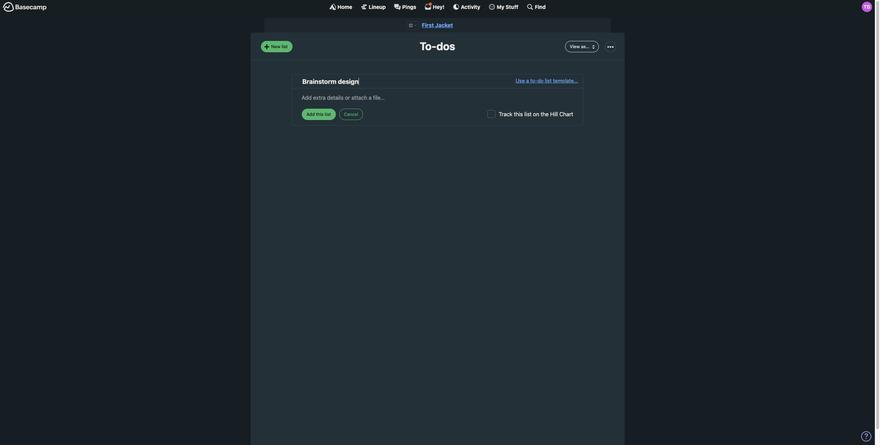 Task type: describe. For each thing, give the bounding box(es) containing it.
to-
[[531, 77, 538, 84]]

stuff
[[506, 4, 519, 10]]

1 horizontal spatial list
[[525, 111, 532, 117]]

activity
[[461, 4, 481, 10]]

lineup
[[369, 4, 386, 10]]

pings
[[402, 4, 416, 10]]

cancel
[[344, 111, 358, 117]]

find button
[[527, 3, 546, 10]]

on
[[533, 111, 540, 117]]

switch accounts image
[[3, 2, 47, 12]]

home link
[[329, 3, 352, 10]]

as…
[[581, 44, 590, 49]]

tyler black image
[[862, 2, 873, 12]]

hey!
[[433, 4, 445, 10]]

list inside 'use a to-do list template...' link
[[545, 77, 552, 84]]

track this list on the hill chart
[[499, 111, 574, 117]]

use
[[516, 77, 525, 84]]

do
[[538, 77, 544, 84]]

first
[[422, 22, 434, 28]]

this
[[514, 111, 523, 117]]

view
[[570, 44, 580, 49]]

find
[[535, 4, 546, 10]]

first jacket link
[[422, 22, 453, 28]]

first jacket
[[422, 22, 453, 28]]

home
[[338, 4, 352, 10]]

Name this list… text field
[[303, 77, 516, 86]]

list inside new list link
[[282, 44, 288, 49]]

to-dos
[[420, 40, 455, 53]]

new list link
[[261, 41, 293, 52]]

hill chart
[[550, 111, 574, 117]]

to-
[[420, 40, 437, 53]]



Task type: locate. For each thing, give the bounding box(es) containing it.
hey! button
[[425, 2, 445, 10]]

cancel button
[[339, 109, 363, 120]]

1 vertical spatial list
[[545, 77, 552, 84]]

0 vertical spatial list
[[282, 44, 288, 49]]

None text field
[[302, 92, 574, 102]]

view as…
[[570, 44, 590, 49]]

new list
[[271, 44, 288, 49]]

my stuff
[[497, 4, 519, 10]]

use a to-do list template... link
[[516, 77, 578, 86]]

lineup link
[[361, 3, 386, 10]]

list right new
[[282, 44, 288, 49]]

list left on
[[525, 111, 532, 117]]

my
[[497, 4, 505, 10]]

new
[[271, 44, 281, 49]]

view as… button
[[565, 41, 599, 52]]

template...
[[553, 77, 578, 84]]

a
[[526, 77, 529, 84]]

dos
[[437, 40, 455, 53]]

use a to-do list template...
[[516, 77, 578, 84]]

main element
[[0, 0, 875, 13]]

track
[[499, 111, 513, 117]]

my stuff button
[[489, 3, 519, 10]]

list
[[282, 44, 288, 49], [545, 77, 552, 84], [525, 111, 532, 117]]

activity link
[[453, 3, 481, 10]]

list right do at top right
[[545, 77, 552, 84]]

0 horizontal spatial list
[[282, 44, 288, 49]]

2 horizontal spatial list
[[545, 77, 552, 84]]

None submit
[[302, 109, 336, 120]]

the
[[541, 111, 549, 117]]

jacket
[[435, 22, 453, 28]]

pings button
[[394, 3, 416, 10]]

2 vertical spatial list
[[525, 111, 532, 117]]



Task type: vqa. For each thing, say whether or not it's contained in the screenshot.
the Choose
no



